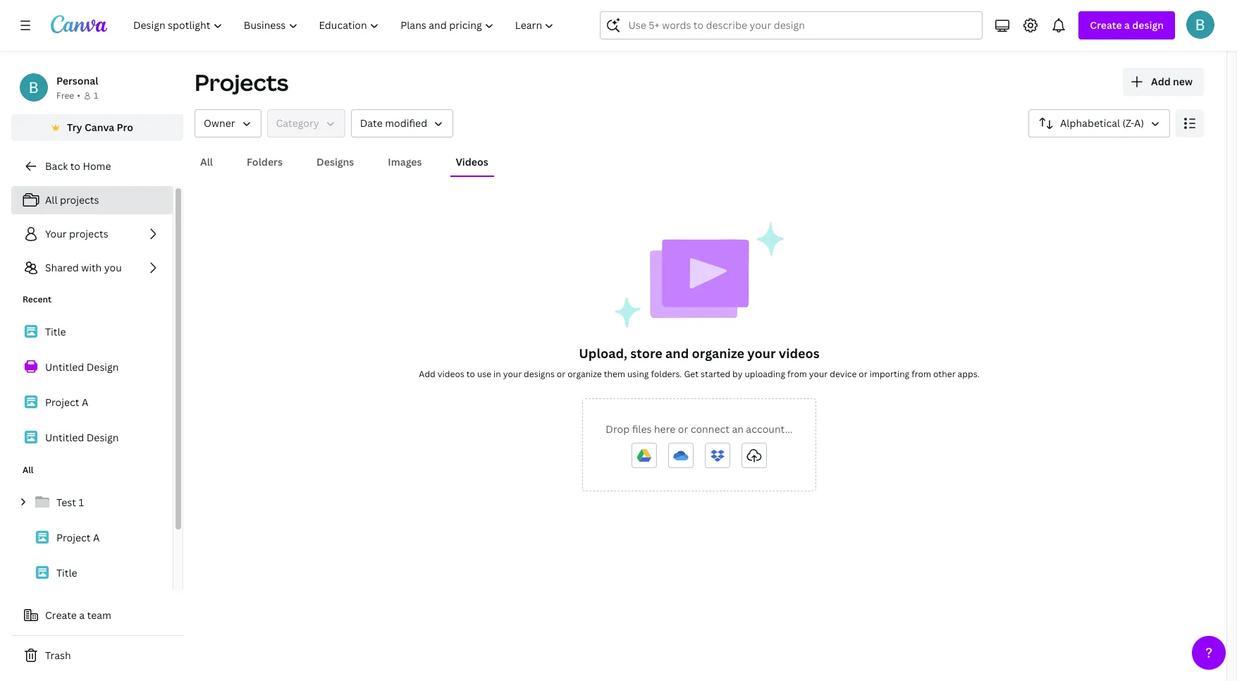 Task type: locate. For each thing, give the bounding box(es) containing it.
projects
[[60, 193, 99, 207], [69, 227, 108, 241]]

1 vertical spatial list
[[11, 317, 173, 453]]

title link
[[11, 317, 173, 347], [11, 559, 173, 588]]

(z-
[[1123, 116, 1135, 130]]

a
[[82, 396, 88, 409], [93, 531, 100, 544]]

1 vertical spatial create
[[45, 609, 77, 622]]

projects inside your projects link
[[69, 227, 108, 241]]

files
[[632, 422, 652, 436]]

1 horizontal spatial videos
[[779, 345, 820, 362]]

add
[[1152, 75, 1171, 88], [419, 368, 436, 380]]

1 vertical spatial all
[[45, 193, 57, 207]]

your right in
[[503, 368, 522, 380]]

your up uploading
[[748, 345, 776, 362]]

create inside dropdown button
[[1091, 18, 1123, 32]]

design
[[87, 360, 119, 374], [87, 431, 119, 444]]

0 horizontal spatial 1
[[79, 496, 84, 509]]

images button
[[383, 149, 428, 176]]

0 horizontal spatial from
[[788, 368, 807, 380]]

0 horizontal spatial add
[[419, 368, 436, 380]]

a inside button
[[79, 609, 85, 622]]

1 vertical spatial 1
[[79, 496, 84, 509]]

a for 1st project a link from the bottom of the page
[[93, 531, 100, 544]]

1 vertical spatial untitled design link
[[11, 423, 173, 453]]

your
[[45, 227, 67, 241]]

list containing test 1
[[11, 488, 173, 659]]

try canva pro button
[[11, 114, 183, 141]]

other
[[934, 368, 956, 380]]

2 list from the top
[[11, 317, 173, 453]]

2 design from the top
[[87, 431, 119, 444]]

create a design button
[[1079, 11, 1176, 39]]

design
[[1133, 18, 1164, 32]]

2 project a link from the top
[[11, 523, 173, 553]]

Search search field
[[629, 12, 955, 39]]

from
[[788, 368, 807, 380], [912, 368, 932, 380]]

1 vertical spatial a
[[79, 609, 85, 622]]

2 vertical spatial all
[[23, 464, 34, 476]]

0 vertical spatial create
[[1091, 18, 1123, 32]]

0 vertical spatial all
[[200, 155, 213, 169]]

a left "team"
[[79, 609, 85, 622]]

0 horizontal spatial to
[[70, 159, 80, 173]]

2 untitled from the top
[[45, 431, 84, 444]]

connect
[[691, 422, 730, 436]]

to left 'use'
[[467, 368, 475, 380]]

2 vertical spatial list
[[11, 488, 173, 659]]

untitled design link
[[11, 353, 173, 382], [11, 423, 173, 453]]

1 vertical spatial projects
[[69, 227, 108, 241]]

0 vertical spatial design
[[87, 360, 119, 374]]

projects right your
[[69, 227, 108, 241]]

0 horizontal spatial organize
[[568, 368, 602, 380]]

all button
[[195, 149, 219, 176]]

1 vertical spatial a
[[93, 531, 100, 544]]

add left new
[[1152, 75, 1171, 88]]

1 vertical spatial design
[[87, 431, 119, 444]]

or right here
[[678, 422, 689, 436]]

list containing all projects
[[11, 186, 173, 282]]

1 horizontal spatial 1
[[94, 90, 98, 102]]

create left "team"
[[45, 609, 77, 622]]

all for "all" button
[[200, 155, 213, 169]]

from left other
[[912, 368, 932, 380]]

0 vertical spatial untitled design
[[45, 360, 119, 374]]

top level navigation element
[[124, 11, 567, 39]]

free
[[56, 90, 74, 102]]

trash link
[[11, 642, 183, 670]]

add new button
[[1124, 68, 1205, 96]]

title for second title link from the bottom of the page
[[45, 325, 66, 339]]

free •
[[56, 90, 80, 102]]

shared with you link
[[11, 254, 173, 282]]

all projects link
[[11, 186, 173, 214]]

1 vertical spatial project a
[[56, 531, 100, 544]]

uploading
[[745, 368, 786, 380]]

started
[[701, 368, 731, 380]]

project a
[[45, 396, 88, 409], [56, 531, 100, 544]]

videos button
[[450, 149, 494, 176]]

date modified
[[360, 116, 428, 130]]

device
[[830, 368, 857, 380]]

store
[[631, 345, 663, 362]]

a for second project a link from the bottom
[[82, 396, 88, 409]]

2 horizontal spatial or
[[859, 368, 868, 380]]

and
[[666, 345, 689, 362]]

0 vertical spatial project a link
[[11, 388, 173, 418]]

create a team button
[[11, 602, 183, 630]]

title down recent
[[45, 325, 66, 339]]

0 vertical spatial a
[[82, 396, 88, 409]]

2 from from the left
[[912, 368, 932, 380]]

back to home link
[[11, 152, 183, 181]]

0 vertical spatial untitled
[[45, 360, 84, 374]]

or
[[557, 368, 566, 380], [859, 368, 868, 380], [678, 422, 689, 436]]

a
[[1125, 18, 1131, 32], [79, 609, 85, 622]]

1 horizontal spatial add
[[1152, 75, 1171, 88]]

folders button
[[241, 149, 289, 176]]

0 horizontal spatial a
[[82, 396, 88, 409]]

a inside dropdown button
[[1125, 18, 1131, 32]]

0 horizontal spatial videos
[[438, 368, 465, 380]]

1 vertical spatial untitled design
[[45, 431, 119, 444]]

videos
[[779, 345, 820, 362], [438, 368, 465, 380]]

1 right •
[[94, 90, 98, 102]]

0 horizontal spatial a
[[79, 609, 85, 622]]

1 horizontal spatial create
[[1091, 18, 1123, 32]]

projects for your projects
[[69, 227, 108, 241]]

an
[[732, 422, 744, 436]]

add inside the upload, store and organize your videos add videos to use in your designs or organize them using folders. get started by uploading from your device or importing from other apps.
[[419, 368, 436, 380]]

add left 'use'
[[419, 368, 436, 380]]

all inside button
[[200, 155, 213, 169]]

projects down back to home
[[60, 193, 99, 207]]

shared with you
[[45, 261, 122, 274]]

project
[[45, 396, 79, 409], [56, 531, 91, 544]]

title for first title link from the bottom
[[56, 566, 77, 580]]

or right device
[[859, 368, 868, 380]]

or right "designs"
[[557, 368, 566, 380]]

here
[[654, 422, 676, 436]]

0 vertical spatial organize
[[692, 345, 745, 362]]

1 right test
[[79, 496, 84, 509]]

0 vertical spatial title
[[45, 325, 66, 339]]

projects inside the all projects link
[[60, 193, 99, 207]]

1 vertical spatial to
[[467, 368, 475, 380]]

1 horizontal spatial from
[[912, 368, 932, 380]]

0 vertical spatial add
[[1152, 75, 1171, 88]]

project a link
[[11, 388, 173, 418], [11, 523, 173, 553]]

test 1 link
[[11, 488, 173, 518]]

None search field
[[601, 11, 983, 39]]

Sort by button
[[1029, 109, 1171, 138]]

0 horizontal spatial create
[[45, 609, 77, 622]]

1 vertical spatial title link
[[11, 559, 173, 588]]

1 vertical spatial title
[[56, 566, 77, 580]]

add new
[[1152, 75, 1193, 88]]

0 vertical spatial untitled design link
[[11, 353, 173, 382]]

a left design at right
[[1125, 18, 1131, 32]]

owner
[[204, 116, 235, 130]]

create for create a design
[[1091, 18, 1123, 32]]

project a for 1st project a link from the bottom of the page
[[56, 531, 100, 544]]

all
[[200, 155, 213, 169], [45, 193, 57, 207], [23, 464, 34, 476]]

test 1
[[56, 496, 84, 509]]

untitled
[[45, 360, 84, 374], [45, 431, 84, 444]]

a for team
[[79, 609, 85, 622]]

0 vertical spatial 1
[[94, 90, 98, 102]]

your projects
[[45, 227, 108, 241]]

0 vertical spatial a
[[1125, 18, 1131, 32]]

to right the back
[[70, 159, 80, 173]]

create
[[1091, 18, 1123, 32], [45, 609, 77, 622]]

1 title link from the top
[[11, 317, 173, 347]]

create a design
[[1091, 18, 1164, 32]]

using
[[628, 368, 649, 380]]

to
[[70, 159, 80, 173], [467, 368, 475, 380]]

brad klo image
[[1187, 11, 1215, 39]]

alphabetical (z-a)
[[1061, 116, 1145, 130]]

1 vertical spatial untitled
[[45, 431, 84, 444]]

projects
[[195, 67, 289, 97]]

1 list from the top
[[11, 186, 173, 282]]

create left design at right
[[1091, 18, 1123, 32]]

0 vertical spatial projects
[[60, 193, 99, 207]]

trash
[[45, 649, 71, 662]]

videos up uploading
[[779, 345, 820, 362]]

1
[[94, 90, 98, 102], [79, 496, 84, 509]]

shared
[[45, 261, 79, 274]]

0 vertical spatial title link
[[11, 317, 173, 347]]

1 vertical spatial add
[[419, 368, 436, 380]]

images
[[388, 155, 422, 169]]

organize down upload, on the bottom
[[568, 368, 602, 380]]

create for create a team
[[45, 609, 77, 622]]

1 horizontal spatial organize
[[692, 345, 745, 362]]

organize up started
[[692, 345, 745, 362]]

drop
[[606, 422, 630, 436]]

title up create a team
[[56, 566, 77, 580]]

organize
[[692, 345, 745, 362], [568, 368, 602, 380]]

0 vertical spatial to
[[70, 159, 80, 173]]

3 list from the top
[[11, 488, 173, 659]]

from right uploading
[[788, 368, 807, 380]]

untitled design
[[45, 360, 119, 374], [45, 431, 119, 444]]

•
[[77, 90, 80, 102]]

1 horizontal spatial all
[[45, 193, 57, 207]]

0 vertical spatial list
[[11, 186, 173, 282]]

1 untitled design from the top
[[45, 360, 119, 374]]

1 vertical spatial project a link
[[11, 523, 173, 553]]

create inside button
[[45, 609, 77, 622]]

1 horizontal spatial a
[[93, 531, 100, 544]]

2 horizontal spatial all
[[200, 155, 213, 169]]

videos left 'use'
[[438, 368, 465, 380]]

1 from from the left
[[788, 368, 807, 380]]

back to home
[[45, 159, 111, 173]]

personal
[[56, 74, 98, 87]]

your left device
[[810, 368, 828, 380]]

folders.
[[651, 368, 682, 380]]

title link up "team"
[[11, 559, 173, 588]]

videos
[[456, 155, 489, 169]]

0 vertical spatial project a
[[45, 396, 88, 409]]

try
[[67, 121, 82, 134]]

1 horizontal spatial your
[[748, 345, 776, 362]]

get
[[684, 368, 699, 380]]

1 horizontal spatial a
[[1125, 18, 1131, 32]]

1 vertical spatial project
[[56, 531, 91, 544]]

1 horizontal spatial to
[[467, 368, 475, 380]]

title link down recent
[[11, 317, 173, 347]]

list
[[11, 186, 173, 282], [11, 317, 173, 453], [11, 488, 173, 659]]



Task type: vqa. For each thing, say whether or not it's contained in the screenshot.
Grade 6 link
no



Task type: describe. For each thing, give the bounding box(es) containing it.
your projects link
[[11, 220, 173, 248]]

1 design from the top
[[87, 360, 119, 374]]

2 untitled design link from the top
[[11, 423, 173, 453]]

date
[[360, 116, 383, 130]]

designs button
[[311, 149, 360, 176]]

0 vertical spatial videos
[[779, 345, 820, 362]]

1 untitled from the top
[[45, 360, 84, 374]]

0 horizontal spatial your
[[503, 368, 522, 380]]

1 vertical spatial organize
[[568, 368, 602, 380]]

project a for second project a link from the bottom
[[45, 396, 88, 409]]

with
[[81, 261, 102, 274]]

0 vertical spatial project
[[45, 396, 79, 409]]

all projects
[[45, 193, 99, 207]]

2 horizontal spatial your
[[810, 368, 828, 380]]

back
[[45, 159, 68, 173]]

1 project a link from the top
[[11, 388, 173, 418]]

home
[[83, 159, 111, 173]]

create a team
[[45, 609, 111, 622]]

canva
[[85, 121, 114, 134]]

them
[[604, 368, 626, 380]]

1 vertical spatial videos
[[438, 368, 465, 380]]

Date modified button
[[351, 109, 454, 138]]

recent
[[23, 293, 51, 305]]

a)
[[1135, 116, 1145, 130]]

Category button
[[267, 109, 345, 138]]

all for all projects
[[45, 193, 57, 207]]

in
[[494, 368, 501, 380]]

drop files here or connect an account...
[[606, 422, 793, 436]]

designs
[[524, 368, 555, 380]]

importing
[[870, 368, 910, 380]]

upload,
[[579, 345, 628, 362]]

alphabetical
[[1061, 116, 1121, 130]]

1 horizontal spatial or
[[678, 422, 689, 436]]

apps.
[[958, 368, 980, 380]]

0 horizontal spatial or
[[557, 368, 566, 380]]

2 title link from the top
[[11, 559, 173, 588]]

list containing title
[[11, 317, 173, 453]]

1 untitled design link from the top
[[11, 353, 173, 382]]

projects for all projects
[[60, 193, 99, 207]]

Owner button
[[195, 109, 261, 138]]

upload, store and organize your videos add videos to use in your designs or organize them using folders. get started by uploading from your device or importing from other apps.
[[419, 345, 980, 380]]

you
[[104, 261, 122, 274]]

to inside "link"
[[70, 159, 80, 173]]

team
[[87, 609, 111, 622]]

to inside the upload, store and organize your videos add videos to use in your designs or organize them using folders. get started by uploading from your device or importing from other apps.
[[467, 368, 475, 380]]

0 horizontal spatial all
[[23, 464, 34, 476]]

2 untitled design from the top
[[45, 431, 119, 444]]

designs
[[317, 155, 354, 169]]

account...
[[746, 422, 793, 436]]

new
[[1174, 75, 1193, 88]]

folders
[[247, 155, 283, 169]]

by
[[733, 368, 743, 380]]

try canva pro
[[67, 121, 133, 134]]

test
[[56, 496, 76, 509]]

modified
[[385, 116, 428, 130]]

use
[[477, 368, 492, 380]]

pro
[[117, 121, 133, 134]]

category
[[276, 116, 319, 130]]

add inside dropdown button
[[1152, 75, 1171, 88]]

a for design
[[1125, 18, 1131, 32]]



